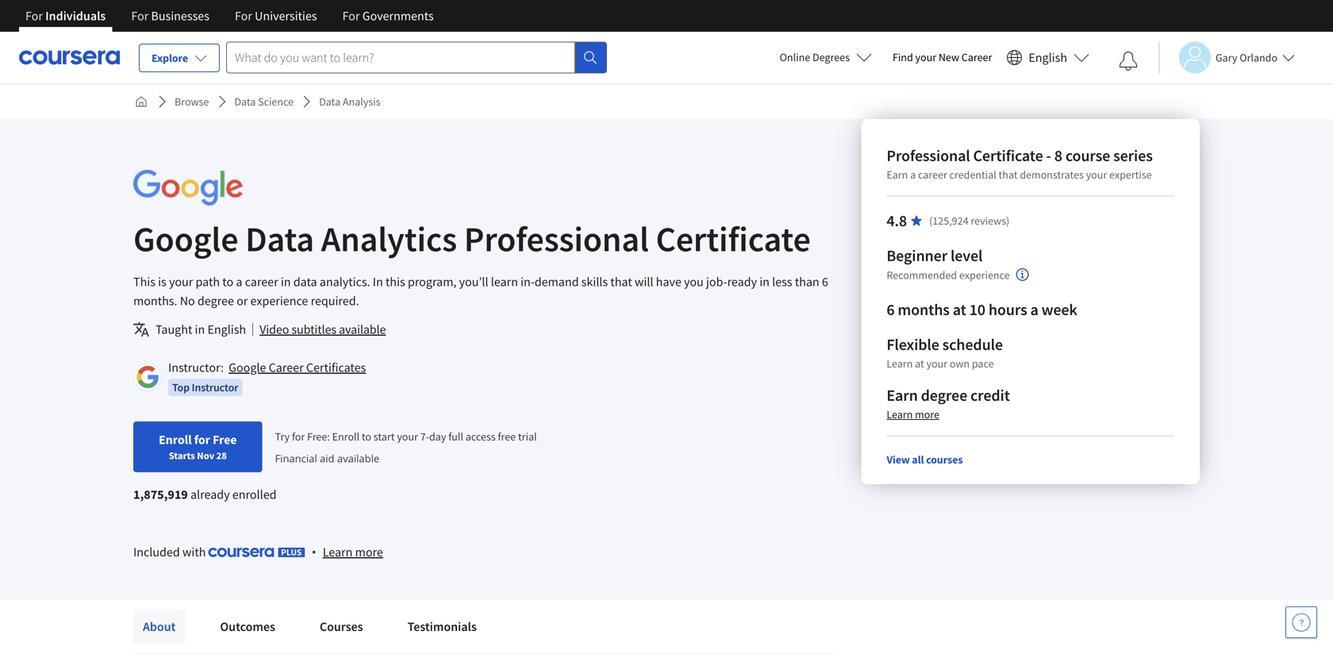 Task type: vqa. For each thing, say whether or not it's contained in the screenshot.
the right the experience
yes



Task type: locate. For each thing, give the bounding box(es) containing it.
1 horizontal spatial professional
[[887, 146, 971, 166]]

for inside enroll for free starts nov 28
[[194, 432, 210, 448]]

0 vertical spatial professional
[[887, 146, 971, 166]]

for left businesses at the top of page
[[131, 8, 149, 24]]

explore button
[[139, 44, 220, 72]]

instructor: google career certificates top instructor
[[168, 360, 366, 395]]

will
[[635, 274, 654, 290]]

your left own
[[927, 357, 948, 371]]

your
[[916, 50, 937, 64], [1087, 168, 1108, 182], [169, 274, 193, 290], [927, 357, 948, 371], [397, 429, 418, 444]]

0 vertical spatial to
[[223, 274, 234, 290]]

0 vertical spatial at
[[953, 300, 967, 320]]

that inside professional certificate - 8 course series earn a career credential that demonstrates your expertise
[[999, 168, 1018, 182]]

enroll inside enroll for free starts nov 28
[[159, 432, 192, 448]]

courses
[[320, 619, 363, 635]]

for
[[25, 8, 43, 24], [131, 8, 149, 24], [235, 8, 252, 24], [343, 8, 360, 24]]

2 for from the left
[[131, 8, 149, 24]]

google inside instructor: google career certificates top instructor
[[229, 360, 266, 376]]

try
[[275, 429, 290, 444]]

4 for from the left
[[343, 8, 360, 24]]

0 horizontal spatial certificate
[[656, 217, 811, 261]]

certificate inside professional certificate - 8 course series earn a career credential that demonstrates your expertise
[[974, 146, 1044, 166]]

for left universities
[[235, 8, 252, 24]]

0 vertical spatial that
[[999, 168, 1018, 182]]

degree down path
[[198, 293, 234, 309]]

your inside flexible schedule learn at your own pace
[[927, 357, 948, 371]]

0 vertical spatial available
[[339, 322, 386, 337]]

1 vertical spatial english
[[208, 322, 246, 337]]

browse link
[[168, 87, 215, 116]]

full
[[449, 429, 464, 444]]

to right path
[[223, 274, 234, 290]]

1 horizontal spatial career
[[962, 50, 993, 64]]

0 vertical spatial experience
[[960, 268, 1011, 282]]

0 horizontal spatial to
[[223, 274, 234, 290]]

0 vertical spatial english
[[1029, 50, 1068, 66]]

degree inside the earn degree credit learn more
[[922, 386, 968, 405]]

level
[[951, 246, 983, 266]]

6 inside the this is your path to a career in data analytics. in this program, you'll learn in-demand skills that will have you job-ready in less than 6 months. no degree or experience required.
[[822, 274, 829, 290]]

learn down "flexible"
[[887, 357, 913, 371]]

at down "flexible"
[[916, 357, 925, 371]]

1 vertical spatial that
[[611, 274, 633, 290]]

in right "taught"
[[195, 322, 205, 337]]

already
[[191, 487, 230, 503]]

for left governments
[[343, 8, 360, 24]]

enroll right the free:
[[332, 429, 360, 444]]

start
[[374, 429, 395, 444]]

learn right •
[[323, 544, 353, 560]]

home image
[[135, 95, 148, 108]]

certificate up 'ready'
[[656, 217, 811, 261]]

0 horizontal spatial a
[[236, 274, 243, 290]]

find your new career link
[[885, 48, 1001, 67]]

1 vertical spatial learn
[[887, 407, 913, 422]]

a inside the this is your path to a career in data analytics. in this program, you'll learn in-demand skills that will have you job-ready in less than 6 months. no degree or experience required.
[[236, 274, 243, 290]]

6 right than
[[822, 274, 829, 290]]

2 vertical spatial learn
[[323, 544, 353, 560]]

earn down "flexible"
[[887, 386, 918, 405]]

1 horizontal spatial enroll
[[332, 429, 360, 444]]

1 horizontal spatial for
[[292, 429, 305, 444]]

learn
[[491, 274, 518, 290]]

earn degree credit learn more
[[887, 386, 1011, 422]]

for inside try for free: enroll to start your 7-day full access free trial financial aid available
[[292, 429, 305, 444]]

for universities
[[235, 8, 317, 24]]

data
[[294, 274, 317, 290]]

0 vertical spatial degree
[[198, 293, 234, 309]]

for for try
[[292, 429, 305, 444]]

data left "analysis"
[[319, 94, 341, 109]]

0 horizontal spatial enroll
[[159, 432, 192, 448]]

0 vertical spatial certificate
[[974, 146, 1044, 166]]

0 horizontal spatial professional
[[464, 217, 649, 261]]

included with
[[133, 544, 209, 560]]

enroll inside try for free: enroll to start your 7-day full access free trial financial aid available
[[332, 429, 360, 444]]

path
[[196, 274, 220, 290]]

browse
[[175, 94, 209, 109]]

1 vertical spatial certificate
[[656, 217, 811, 261]]

aid
[[320, 451, 335, 466]]

in left less
[[760, 274, 770, 290]]

0 horizontal spatial 6
[[822, 274, 829, 290]]

available down required.
[[339, 322, 386, 337]]

courses
[[927, 453, 963, 467]]

(125,924 reviews)
[[930, 214, 1010, 228]]

0 horizontal spatial more
[[355, 544, 383, 560]]

0 vertical spatial google
[[133, 217, 239, 261]]

available right the aid
[[337, 451, 380, 466]]

a up or
[[236, 274, 243, 290]]

0 horizontal spatial at
[[916, 357, 925, 371]]

0 horizontal spatial learn more link
[[323, 542, 383, 562]]

experience up video
[[251, 293, 308, 309]]

learn more link up all
[[887, 407, 940, 422]]

data
[[235, 94, 256, 109], [319, 94, 341, 109], [245, 217, 314, 261]]

flexible schedule learn at your own pace
[[887, 335, 1004, 371]]

1 earn from the top
[[887, 168, 909, 182]]

1 horizontal spatial english
[[1029, 50, 1068, 66]]

professional inside professional certificate - 8 course series earn a career credential that demonstrates your expertise
[[887, 146, 971, 166]]

learn more link
[[887, 407, 940, 422], [323, 542, 383, 562]]

0 horizontal spatial experience
[[251, 293, 308, 309]]

week
[[1042, 300, 1078, 320]]

that left will
[[611, 274, 633, 290]]

video subtitles available button
[[260, 320, 386, 339]]

google career certificates image
[[136, 365, 160, 389]]

that inside the this is your path to a career in data analytics. in this program, you'll learn in-demand skills that will have you job-ready in less than 6 months. no degree or experience required.
[[611, 274, 633, 290]]

0 horizontal spatial that
[[611, 274, 633, 290]]

to inside the this is your path to a career in data analytics. in this program, you'll learn in-demand skills that will have you job-ready in less than 6 months. no degree or experience required.
[[223, 274, 234, 290]]

in left the data
[[281, 274, 291, 290]]

What do you want to learn? text field
[[226, 42, 576, 73]]

for up nov
[[194, 432, 210, 448]]

at left 10
[[953, 300, 967, 320]]

a left week
[[1031, 300, 1039, 320]]

0 vertical spatial career
[[962, 50, 993, 64]]

a
[[911, 168, 916, 182], [236, 274, 243, 290], [1031, 300, 1039, 320]]

about link
[[133, 609, 185, 644]]

video subtitles available
[[260, 322, 386, 337]]

professional up 'credential'
[[887, 146, 971, 166]]

1 horizontal spatial learn more link
[[887, 407, 940, 422]]

taught in english
[[156, 322, 246, 337]]

professional
[[887, 146, 971, 166], [464, 217, 649, 261]]

in
[[373, 274, 383, 290]]

0 horizontal spatial in
[[195, 322, 205, 337]]

1 horizontal spatial career
[[919, 168, 948, 182]]

english inside english button
[[1029, 50, 1068, 66]]

universities
[[255, 8, 317, 24]]

information about difficulty level pre-requisites. image
[[1017, 268, 1030, 281]]

your right is at the top of page
[[169, 274, 193, 290]]

learn more link right •
[[323, 542, 383, 562]]

1 vertical spatial available
[[337, 451, 380, 466]]

1 vertical spatial career
[[245, 274, 278, 290]]

view all courses
[[887, 453, 963, 467]]

data science link
[[228, 87, 300, 116]]

0 vertical spatial 6
[[822, 274, 829, 290]]

career left 'credential'
[[919, 168, 948, 182]]

analytics
[[321, 217, 457, 261]]

more inside the earn degree credit learn more
[[916, 407, 940, 422]]

for for businesses
[[131, 8, 149, 24]]

0 horizontal spatial for
[[194, 432, 210, 448]]

for for universities
[[235, 8, 252, 24]]

career inside professional certificate - 8 course series earn a career credential that demonstrates your expertise
[[919, 168, 948, 182]]

available inside button
[[339, 322, 386, 337]]

for right try
[[292, 429, 305, 444]]

google up path
[[133, 217, 239, 261]]

free
[[498, 429, 516, 444]]

professional certificate - 8 course series earn a career credential that demonstrates your expertise
[[887, 146, 1154, 182]]

1 vertical spatial earn
[[887, 386, 918, 405]]

learn up view
[[887, 407, 913, 422]]

google
[[133, 217, 239, 261], [229, 360, 266, 376]]

that right 'credential'
[[999, 168, 1018, 182]]

your down course
[[1087, 168, 1108, 182]]

data left science
[[235, 94, 256, 109]]

1 horizontal spatial 6
[[887, 300, 895, 320]]

flexible
[[887, 335, 940, 355]]

degree
[[198, 293, 234, 309], [922, 386, 968, 405]]

required.
[[311, 293, 359, 309]]

testimonials
[[408, 619, 477, 635]]

1 horizontal spatial more
[[916, 407, 940, 422]]

your left the 7-
[[397, 429, 418, 444]]

more
[[916, 407, 940, 422], [355, 544, 383, 560]]

0 horizontal spatial career
[[245, 274, 278, 290]]

this
[[133, 274, 156, 290]]

video
[[260, 322, 289, 337]]

your inside the this is your path to a career in data analytics. in this program, you'll learn in-demand skills that will have you job-ready in less than 6 months. no degree or experience required.
[[169, 274, 193, 290]]

professional up demand
[[464, 217, 649, 261]]

for for enroll
[[194, 432, 210, 448]]

to for path
[[223, 274, 234, 290]]

a inside professional certificate - 8 course series earn a career credential that demonstrates your expertise
[[911, 168, 916, 182]]

certificate
[[974, 146, 1044, 166], [656, 217, 811, 261]]

more right •
[[355, 544, 383, 560]]

learn
[[887, 357, 913, 371], [887, 407, 913, 422], [323, 544, 353, 560]]

credential
[[950, 168, 997, 182]]

more up view all courses link
[[916, 407, 940, 422]]

available inside try for free: enroll to start your 7-day full access free trial financial aid available
[[337, 451, 380, 466]]

career right the new
[[962, 50, 993, 64]]

0 vertical spatial learn
[[887, 357, 913, 371]]

data for data analysis
[[319, 94, 341, 109]]

0 vertical spatial earn
[[887, 168, 909, 182]]

individuals
[[45, 8, 106, 24]]

at inside flexible schedule learn at your own pace
[[916, 357, 925, 371]]

beginner
[[887, 246, 948, 266]]

0 vertical spatial career
[[919, 168, 948, 182]]

1 vertical spatial learn more link
[[323, 542, 383, 562]]

a left 'credential'
[[911, 168, 916, 182]]

view all courses link
[[887, 453, 963, 467]]

data up the data
[[245, 217, 314, 261]]

1 vertical spatial at
[[916, 357, 925, 371]]

for left individuals on the top left of the page
[[25, 8, 43, 24]]

2 vertical spatial a
[[1031, 300, 1039, 320]]

orlando
[[1240, 50, 1278, 65]]

enroll
[[332, 429, 360, 444], [159, 432, 192, 448]]

1 horizontal spatial degree
[[922, 386, 968, 405]]

career
[[919, 168, 948, 182], [245, 274, 278, 290]]

certificate up 'credential'
[[974, 146, 1044, 166]]

coursera plus image
[[209, 548, 305, 557]]

that
[[999, 168, 1018, 182], [611, 274, 633, 290]]

you'll
[[459, 274, 489, 290]]

None search field
[[226, 42, 607, 73]]

1 horizontal spatial that
[[999, 168, 1018, 182]]

to left start
[[362, 429, 372, 444]]

online
[[780, 50, 811, 64]]

earn up 4.8
[[887, 168, 909, 182]]

6 left months
[[887, 300, 895, 320]]

gary
[[1216, 50, 1238, 65]]

1 vertical spatial more
[[355, 544, 383, 560]]

this
[[386, 274, 405, 290]]

-
[[1047, 146, 1052, 166]]

1 horizontal spatial to
[[362, 429, 372, 444]]

earn inside the earn degree credit learn more
[[887, 386, 918, 405]]

career inside the this is your path to a career in data analytics. in this program, you'll learn in-demand skills that will have you job-ready in less than 6 months. no degree or experience required.
[[245, 274, 278, 290]]

1 horizontal spatial a
[[911, 168, 916, 182]]

experience down level
[[960, 268, 1011, 282]]

to inside try for free: enroll to start your 7-day full access free trial financial aid available
[[362, 429, 372, 444]]

financial
[[275, 451, 317, 466]]

2 earn from the top
[[887, 386, 918, 405]]

analysis
[[343, 94, 381, 109]]

1 for from the left
[[25, 8, 43, 24]]

to
[[223, 274, 234, 290], [362, 429, 372, 444]]

banner navigation
[[13, 0, 447, 32]]

1 vertical spatial career
[[269, 360, 304, 376]]

1 horizontal spatial certificate
[[974, 146, 1044, 166]]

0 horizontal spatial career
[[269, 360, 304, 376]]

learn more link for degree
[[887, 407, 940, 422]]

1 vertical spatial google
[[229, 360, 266, 376]]

1 vertical spatial experience
[[251, 293, 308, 309]]

0 horizontal spatial degree
[[198, 293, 234, 309]]

coursera image
[[19, 45, 120, 70]]

enroll up starts
[[159, 432, 192, 448]]

career up or
[[245, 274, 278, 290]]

google up instructor
[[229, 360, 266, 376]]

0 vertical spatial learn more link
[[887, 407, 940, 422]]

1 vertical spatial degree
[[922, 386, 968, 405]]

course
[[1066, 146, 1111, 166]]

you
[[684, 274, 704, 290]]

3 for from the left
[[235, 8, 252, 24]]

top
[[172, 380, 190, 395]]

career down video
[[269, 360, 304, 376]]

experience
[[960, 268, 1011, 282], [251, 293, 308, 309]]

0 vertical spatial more
[[916, 407, 940, 422]]

0 vertical spatial a
[[911, 168, 916, 182]]

degree down own
[[922, 386, 968, 405]]

2 horizontal spatial a
[[1031, 300, 1039, 320]]

data for data science
[[235, 94, 256, 109]]

1 vertical spatial a
[[236, 274, 243, 290]]

1 vertical spatial to
[[362, 429, 372, 444]]

with
[[183, 544, 206, 560]]

at
[[953, 300, 967, 320], [916, 357, 925, 371]]



Task type: describe. For each thing, give the bounding box(es) containing it.
demonstrates
[[1021, 168, 1085, 182]]

1,875,919 already enrolled
[[133, 487, 277, 503]]

recommended
[[887, 268, 958, 282]]

starts
[[169, 449, 195, 462]]

career inside instructor: google career certificates top instructor
[[269, 360, 304, 376]]

6 months at 10 hours a week
[[887, 300, 1078, 320]]

courses link
[[310, 609, 373, 644]]

help center image
[[1293, 613, 1312, 632]]

trial
[[518, 429, 537, 444]]

online degrees
[[780, 50, 850, 64]]

4.8
[[887, 211, 908, 231]]

1 horizontal spatial in
[[281, 274, 291, 290]]

free:
[[307, 429, 330, 444]]

hours
[[989, 300, 1028, 320]]

gary orlando button
[[1159, 42, 1296, 73]]

•
[[312, 543, 317, 560]]

demand
[[535, 274, 579, 290]]

learn more link for learn
[[323, 542, 383, 562]]

for for governments
[[343, 8, 360, 24]]

2 horizontal spatial in
[[760, 274, 770, 290]]

10
[[970, 300, 986, 320]]

show notifications image
[[1120, 52, 1139, 71]]

learn inside • learn more
[[323, 544, 353, 560]]

your right "find"
[[916, 50, 937, 64]]

science
[[258, 94, 294, 109]]

more inside • learn more
[[355, 544, 383, 560]]

a for 6 months at 10 hours a week
[[1031, 300, 1039, 320]]

outcomes
[[220, 619, 275, 635]]

1 vertical spatial 6
[[887, 300, 895, 320]]

outcomes link
[[211, 609, 285, 644]]

testimonials link
[[398, 609, 487, 644]]

included
[[133, 544, 180, 560]]

online degrees button
[[768, 40, 885, 75]]

28
[[216, 449, 227, 462]]

1 vertical spatial professional
[[464, 217, 649, 261]]

for for individuals
[[25, 8, 43, 24]]

about
[[143, 619, 176, 635]]

view
[[887, 453, 910, 467]]

a for this is your path to a career in data analytics. in this program, you'll learn in-demand skills that will have you job-ready in less than 6 months. no degree or experience required.
[[236, 274, 243, 290]]

financial aid available button
[[275, 451, 380, 466]]

google data analytics professional certificate
[[133, 217, 811, 261]]

no
[[180, 293, 195, 309]]

governments
[[363, 8, 434, 24]]

english button
[[1001, 32, 1097, 83]]

experience inside the this is your path to a career in data analytics. in this program, you'll learn in-demand skills that will have you job-ready in less than 6 months. no degree or experience required.
[[251, 293, 308, 309]]

expertise
[[1110, 168, 1153, 182]]

data science
[[235, 94, 294, 109]]

find your new career
[[893, 50, 993, 64]]

gary orlando
[[1216, 50, 1278, 65]]

(125,924
[[930, 214, 969, 228]]

this is your path to a career in data analytics. in this program, you'll learn in-demand skills that will have you job-ready in less than 6 months. no degree or experience required.
[[133, 274, 829, 309]]

instructor:
[[168, 360, 224, 376]]

enroll for free starts nov 28
[[159, 432, 237, 462]]

for businesses
[[131, 8, 210, 24]]

explore
[[152, 51, 188, 65]]

1 horizontal spatial at
[[953, 300, 967, 320]]

degrees
[[813, 50, 850, 64]]

instructor
[[192, 380, 238, 395]]

have
[[656, 274, 682, 290]]

months.
[[133, 293, 177, 309]]

in-
[[521, 274, 535, 290]]

7-
[[421, 429, 430, 444]]

to for enroll
[[362, 429, 372, 444]]

than
[[795, 274, 820, 290]]

earn inside professional certificate - 8 course series earn a career credential that demonstrates your expertise
[[887, 168, 909, 182]]

0 horizontal spatial english
[[208, 322, 246, 337]]

businesses
[[151, 8, 210, 24]]

own
[[950, 357, 970, 371]]

or
[[237, 293, 248, 309]]

1 horizontal spatial experience
[[960, 268, 1011, 282]]

your inside professional certificate - 8 course series earn a career credential that demonstrates your expertise
[[1087, 168, 1108, 182]]

learn inside the earn degree credit learn more
[[887, 407, 913, 422]]

access
[[466, 429, 496, 444]]

certificates
[[306, 360, 366, 376]]

8
[[1055, 146, 1063, 166]]

all
[[913, 453, 925, 467]]

nov
[[197, 449, 214, 462]]

try for free: enroll to start your 7-day full access free trial financial aid available
[[275, 429, 537, 466]]

analytics.
[[320, 274, 370, 290]]

credit
[[971, 386, 1011, 405]]

enrolled
[[232, 487, 277, 503]]

degree inside the this is your path to a career in data analytics. in this program, you'll learn in-demand skills that will have you job-ready in less than 6 months. no degree or experience required.
[[198, 293, 234, 309]]

less
[[773, 274, 793, 290]]

day
[[429, 429, 446, 444]]

learn inside flexible schedule learn at your own pace
[[887, 357, 913, 371]]

google image
[[133, 170, 243, 206]]

recommended experience
[[887, 268, 1011, 282]]

google career certificates link
[[229, 360, 366, 376]]

taught
[[156, 322, 192, 337]]

job-
[[707, 274, 728, 290]]

subtitles
[[292, 322, 337, 337]]

your inside try for free: enroll to start your 7-day full access free trial financial aid available
[[397, 429, 418, 444]]

schedule
[[943, 335, 1004, 355]]

for individuals
[[25, 8, 106, 24]]

1,875,919
[[133, 487, 188, 503]]

find
[[893, 50, 914, 64]]



